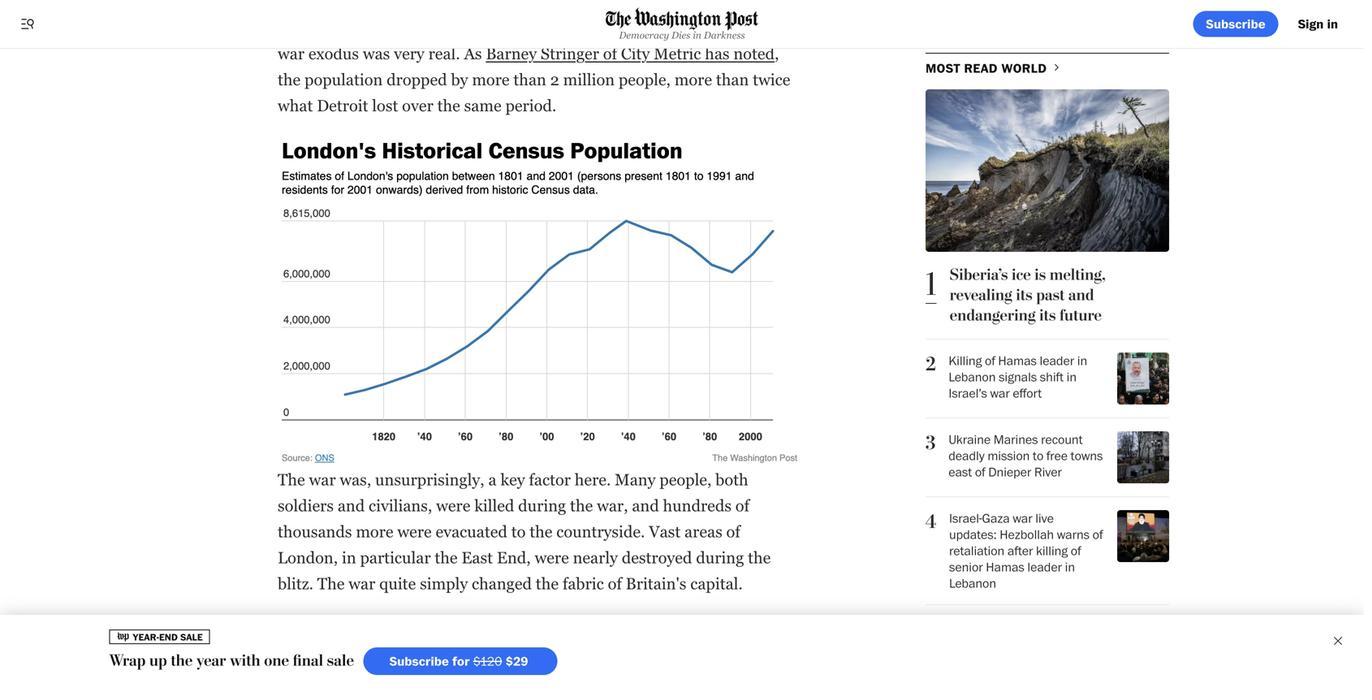 Task type: describe. For each thing, give the bounding box(es) containing it.
subscribe for subscribe
[[1207, 16, 1266, 32]]

ukraine
[[949, 431, 991, 447]]

key
[[501, 470, 525, 489]]

siberia's ice is melting, revealing its past and endangering its future
[[950, 265, 1106, 325]]

subscribe for $120 $29
[[390, 653, 532, 669]]

countryside. vast
[[557, 522, 681, 541]]

dies
[[672, 30, 691, 41]]

city
[[621, 44, 650, 63]]

in inside israel-gaza war live updates: hezbollah warns of retaliation after killing of senior hamas leader in lebanon
[[1066, 559, 1076, 574]]

the war was, unsurprisingly, a key factor here. many people, both soldiers and civilians, were killed during the war, and hundreds of thousands more were evacuated to the countryside. vast areas of london, in particular the east end, were nearly destroyed during the blitz. the war quite simply changed the fabric of britain's capital.
[[278, 470, 771, 593]]

shift
[[1040, 368, 1064, 384]]

most read world link
[[926, 53, 1170, 76]]

subscribe for subscribe for $120 $29
[[390, 653, 449, 669]]

east
[[462, 548, 493, 567]]

shows,
[[672, 18, 721, 37]]

melting,
[[1050, 265, 1106, 284]]

was,
[[340, 470, 371, 489]]

3
[[926, 431, 936, 455]]

many
[[615, 470, 656, 489]]

killing
[[1037, 542, 1068, 558]]

soldiers
[[278, 496, 334, 515]]

the washington post homepage. image
[[606, 8, 759, 31]]

of right areas
[[727, 522, 741, 541]]

barney stringer of city metric has noted
[[486, 44, 775, 63]]

search and browse sections image
[[19, 16, 36, 32]]

to inside the war was, unsurprisingly, a key factor here. many people, both soldiers and civilians, were killed during the war, and hundreds of thousands more were evacuated to the countryside. vast areas of london, in particular the east end, were nearly destroyed during the blitz. the war quite simply changed the fabric of britain's capital.
[[512, 522, 526, 541]]

simply
[[420, 574, 468, 593]]

killing
[[949, 352, 982, 368]]

recount
[[1042, 431, 1083, 447]]

of down 'both'
[[736, 496, 750, 515]]

by
[[451, 70, 468, 89]]

war inside israel-gaza war live updates: hezbollah warns of retaliation after killing of senior hamas leader in lebanon
[[1013, 510, 1033, 526]]

thousands
[[278, 522, 352, 541]]

wrap up the year with one final sale
[[109, 651, 354, 671]]

read
[[965, 60, 998, 76]]

for
[[453, 653, 470, 669]]

killed
[[475, 496, 515, 515]]

primary element
[[0, 0, 1365, 49]]

1 horizontal spatial during
[[696, 548, 744, 567]]

of inside ukraine marines recount deadly mission to free towns east of dnieper river
[[975, 464, 986, 479]]

revealing
[[950, 285, 1013, 305]]

tagline, democracy dies in darkness element
[[606, 30, 759, 41]]

retaliation
[[950, 542, 1005, 558]]

hamas inside killing of hamas leader in lebanon signals shift in israel's war effort
[[999, 352, 1037, 368]]

chart
[[362, 18, 399, 37]]

exodus
[[309, 44, 359, 63]]

sign in
[[1299, 16, 1339, 32]]

end
[[159, 631, 178, 643]]

stringer
[[541, 44, 599, 63]]

live
[[1036, 510, 1054, 526]]

destroyed
[[622, 548, 692, 567]]

1 horizontal spatial 2
[[926, 353, 936, 376]]

here.
[[575, 470, 611, 489]]

towns
[[1071, 447, 1103, 463]]

made
[[403, 18, 442, 37]]

of down warns at the right
[[1071, 542, 1082, 558]]

free
[[1047, 447, 1068, 463]]

metric
[[654, 44, 701, 63]]

fabric
[[563, 574, 604, 593]]

0 horizontal spatial during
[[518, 496, 566, 515]]

quite
[[379, 574, 416, 593]]

up
[[149, 651, 167, 671]]

barney stringer of city metric has noted link
[[486, 44, 775, 63]]

democracy
[[619, 30, 669, 41]]

israel's
[[949, 385, 988, 401]]

as
[[464, 44, 482, 63]]

hezbollah
[[1000, 526, 1055, 542]]

war,
[[597, 496, 628, 515]]

future
[[1060, 305, 1102, 325]]

britain's
[[626, 574, 687, 593]]

barney
[[486, 44, 537, 63]]

particular
[[360, 548, 431, 567]]

mission
[[988, 447, 1030, 463]]

as
[[312, 18, 327, 37]]

year
[[196, 651, 226, 671]]

, the population dropped by more than 2 million people, more than twice what detroit lost over the same period.
[[278, 44, 791, 115]]

israel-
[[950, 510, 983, 526]]

in inside "link"
[[1328, 16, 1339, 32]]

warns
[[1058, 526, 1090, 542]]

signals
[[999, 368, 1037, 384]]

from
[[596, 18, 631, 37]]

post-
[[752, 18, 788, 37]]

war up soldiers
[[309, 470, 336, 489]]

$29
[[506, 653, 528, 669]]

in right dies
[[693, 30, 702, 41]]

past
[[1037, 285, 1065, 305]]

democracy dies in darkness
[[619, 30, 745, 41]]

blitz.
[[278, 574, 314, 593]]

effort
[[1013, 385, 1042, 401]]

historical
[[489, 18, 557, 37]]

was
[[363, 44, 390, 63]]

changed
[[472, 574, 532, 593]]

of inside killing of hamas leader in lebanon signals shift in israel's war effort
[[985, 352, 996, 368]]

real.
[[429, 44, 460, 63]]

endangering
[[950, 305, 1036, 325]]

factor
[[529, 470, 571, 489]]

people, inside , the population dropped by more than 2 million people, more than twice what detroit lost over the same period.
[[619, 70, 671, 89]]

detroit lost over
[[317, 96, 434, 115]]



Task type: locate. For each thing, give the bounding box(es) containing it.
2 left killing
[[926, 353, 936, 376]]

0 vertical spatial lebanon
[[949, 368, 996, 384]]

war down signals
[[991, 385, 1010, 401]]

0 vertical spatial hamas
[[999, 352, 1037, 368]]

0 horizontal spatial to
[[512, 522, 526, 541]]

and inside siberia's ice is melting, revealing its past and endangering its future
[[1069, 285, 1095, 305]]

to
[[1033, 447, 1044, 463], [512, 522, 526, 541]]

noted
[[734, 44, 775, 63]]

in inside the war was, unsurprisingly, a key factor here. many people, both soldiers and civilians, were killed during the war, and hundreds of thousands more were evacuated to the countryside. vast areas of london, in particular the east end, were nearly destroyed during the blitz. the war quite simply changed the fabric of britain's capital.
[[342, 548, 356, 567]]

river
[[1035, 464, 1062, 479]]

2 inside , the population dropped by more than 2 million people, more than twice what detroit lost over the same period.
[[551, 70, 560, 89]]

,
[[775, 44, 779, 63]]

dropped
[[387, 70, 447, 89]]

this
[[331, 18, 358, 37]]

1 than from the left
[[514, 70, 547, 89]]

sale
[[180, 631, 203, 643]]

1 vertical spatial leader
[[1028, 559, 1063, 574]]

2 down stringer on the left of page
[[551, 70, 560, 89]]

0 horizontal spatial subscribe
[[390, 653, 449, 669]]

people, up hundreds
[[660, 470, 712, 489]]

hamas up signals
[[999, 352, 1037, 368]]

capital.
[[691, 574, 743, 593]]

year-end sale
[[133, 631, 203, 643]]

democracy dies in darkness link
[[606, 8, 759, 41]]

leader down killing
[[1028, 559, 1063, 574]]

sale
[[327, 651, 354, 671]]

than down has
[[716, 70, 749, 89]]

year-
[[133, 631, 159, 643]]

than
[[514, 70, 547, 89], [716, 70, 749, 89]]

2 horizontal spatial were
[[535, 548, 569, 567]]

2 than from the left
[[716, 70, 749, 89]]

hamas inside israel-gaza war live updates: hezbollah warns of retaliation after killing of senior hamas leader in lebanon
[[986, 559, 1025, 574]]

2 horizontal spatial and
[[1069, 285, 1095, 305]]

0 vertical spatial subscribe
[[1207, 16, 1266, 32]]

people, down city
[[619, 70, 671, 89]]

of right the east
[[975, 464, 986, 479]]

1 horizontal spatial subscribe
[[1207, 16, 1266, 32]]

0 vertical spatial its
[[1016, 285, 1033, 305]]

to inside ukraine marines recount deadly mission to free towns east of dnieper river
[[1033, 447, 1044, 463]]

were right end,
[[535, 548, 569, 567]]

lebanon
[[949, 368, 996, 384], [950, 575, 997, 591]]

siberia's
[[950, 265, 1008, 284]]

0 vertical spatial leader
[[1040, 352, 1075, 368]]

darkness
[[704, 30, 745, 41]]

the up soldiers
[[278, 470, 305, 489]]

lebanon down "senior"
[[950, 575, 997, 591]]

people,
[[619, 70, 671, 89], [660, 470, 712, 489]]

and
[[1069, 285, 1095, 305], [338, 496, 365, 515], [632, 496, 659, 515]]

lebanon inside israel-gaza war live updates: hezbollah warns of retaliation after killing of senior hamas leader in lebanon
[[950, 575, 997, 591]]

sign in link
[[1286, 11, 1352, 37]]

1 horizontal spatial to
[[1033, 447, 1044, 463]]

1 horizontal spatial were
[[436, 496, 471, 515]]

2
[[551, 70, 560, 89], [926, 353, 936, 376]]

0 horizontal spatial 2
[[551, 70, 560, 89]]

2 vertical spatial were
[[535, 548, 569, 567]]

1 vertical spatial hamas
[[986, 559, 1025, 574]]

of right fabric
[[608, 574, 622, 593]]

more
[[472, 70, 510, 89], [675, 70, 712, 89], [356, 522, 394, 541]]

of left city
[[603, 44, 617, 63]]

1 vertical spatial people,
[[660, 470, 712, 489]]

1 vertical spatial 2
[[926, 353, 936, 376]]

data
[[560, 18, 592, 37]]

sign
[[1299, 16, 1324, 32]]

1 horizontal spatial its
[[1040, 305, 1056, 325]]

million
[[563, 70, 615, 89]]

more right by
[[472, 70, 510, 89]]

advertisement region
[[416, 643, 660, 688]]

more up particular
[[356, 522, 394, 541]]

war inside but, as this chart made using historical data from ons shows, the post- war exodus was very real. as
[[278, 44, 305, 63]]

than down the barney
[[514, 70, 547, 89]]

senior
[[950, 559, 983, 574]]

both
[[716, 470, 749, 489]]

1 vertical spatial subscribe
[[390, 653, 449, 669]]

the down "london,"
[[317, 574, 345, 593]]

its down ice
[[1016, 285, 1033, 305]]

to left the free
[[1033, 447, 1044, 463]]

updates:
[[950, 526, 997, 542]]

wrap
[[109, 651, 146, 671]]

the inside but, as this chart made using historical data from ons shows, the post- war exodus was very real. as
[[725, 18, 748, 37]]

in right sign
[[1328, 16, 1339, 32]]

same period.
[[464, 96, 557, 115]]

1
[[926, 265, 937, 304]]

during up capital.
[[696, 548, 744, 567]]

leader up 'shift'
[[1040, 352, 1075, 368]]

0 vertical spatial 2
[[551, 70, 560, 89]]

subscribe inside primary element
[[1207, 16, 1266, 32]]

subscribe left sign
[[1207, 16, 1266, 32]]

twice
[[753, 70, 791, 89]]

0 horizontal spatial more
[[356, 522, 394, 541]]

killing of hamas leader in lebanon signals shift in israel's war effort
[[949, 352, 1088, 401]]

were down 'civilians,'
[[398, 522, 432, 541]]

using
[[446, 18, 485, 37]]

one
[[264, 651, 289, 671]]

1 horizontal spatial and
[[632, 496, 659, 515]]

marines
[[994, 431, 1039, 447]]

ons
[[635, 18, 668, 37]]

during down the factor
[[518, 496, 566, 515]]

in right 'shift'
[[1067, 368, 1077, 384]]

1 vertical spatial the
[[317, 574, 345, 593]]

in right "london,"
[[342, 548, 356, 567]]

with
[[230, 651, 260, 671]]

$120
[[473, 653, 502, 669]]

its
[[1016, 285, 1033, 305], [1040, 305, 1056, 325]]

0 vertical spatial during
[[518, 496, 566, 515]]

end,
[[497, 548, 531, 567]]

1 vertical spatial its
[[1040, 305, 1056, 325]]

hamas down after
[[986, 559, 1025, 574]]

of right killing
[[985, 352, 996, 368]]

lebanon inside killing of hamas leader in lebanon signals shift in israel's war effort
[[949, 368, 996, 384]]

leader inside israel-gaza war live updates: hezbollah warns of retaliation after killing of senior hamas leader in lebanon
[[1028, 559, 1063, 574]]

areas
[[685, 522, 723, 541]]

and down "many"
[[632, 496, 659, 515]]

0 horizontal spatial than
[[514, 70, 547, 89]]

people, inside the war was, unsurprisingly, a key factor here. many people, both soldiers and civilians, were killed during the war, and hundreds of thousands more were evacuated to the countryside. vast areas of london, in particular the east end, were nearly destroyed during the blitz. the war quite simply changed the fabric of britain's capital.
[[660, 470, 712, 489]]

leader inside killing of hamas leader in lebanon signals shift in israel's war effort
[[1040, 352, 1075, 368]]

subscribe link
[[1194, 11, 1279, 37]]

4
[[926, 510, 937, 533]]

israel-gaza war live updates: hezbollah warns of retaliation after killing of senior hamas leader in lebanon
[[950, 510, 1103, 591]]

1 horizontal spatial than
[[716, 70, 749, 89]]

lebanon up israel's
[[949, 368, 996, 384]]

0 horizontal spatial its
[[1016, 285, 1033, 305]]

has
[[705, 44, 730, 63]]

war left quite
[[349, 574, 376, 593]]

is
[[1035, 265, 1046, 284]]

to up end,
[[512, 522, 526, 541]]

1 vertical spatial to
[[512, 522, 526, 541]]

deadly
[[949, 447, 985, 463]]

subscribe left for
[[390, 653, 449, 669]]

in down killing
[[1066, 559, 1076, 574]]

were down unsurprisingly, a
[[436, 496, 471, 515]]

of
[[603, 44, 617, 63], [985, 352, 996, 368], [975, 464, 986, 479], [736, 496, 750, 515], [727, 522, 741, 541], [1093, 526, 1103, 542], [1071, 542, 1082, 558], [608, 574, 622, 593]]

after
[[1008, 542, 1034, 558]]

1 horizontal spatial the
[[317, 574, 345, 593]]

1 horizontal spatial more
[[472, 70, 510, 89]]

world
[[1002, 60, 1047, 76]]

0 horizontal spatial the
[[278, 470, 305, 489]]

0 vertical spatial to
[[1033, 447, 1044, 463]]

what
[[278, 96, 313, 115]]

its down past
[[1040, 305, 1056, 325]]

of right warns at the right
[[1093, 526, 1103, 542]]

0 vertical spatial were
[[436, 496, 471, 515]]

more down metric
[[675, 70, 712, 89]]

1 vertical spatial during
[[696, 548, 744, 567]]

unsurprisingly, a
[[375, 470, 497, 489]]

and down was,
[[338, 496, 365, 515]]

1 vertical spatial lebanon
[[950, 575, 997, 591]]

in
[[1328, 16, 1339, 32], [693, 30, 702, 41], [1078, 352, 1088, 368], [1067, 368, 1077, 384], [342, 548, 356, 567], [1066, 559, 1076, 574]]

war down but,
[[278, 44, 305, 63]]

2 horizontal spatial more
[[675, 70, 712, 89]]

hamas
[[999, 352, 1037, 368], [986, 559, 1025, 574]]

more inside the war was, unsurprisingly, a key factor here. many people, both soldiers and civilians, were killed during the war, and hundreds of thousands more were evacuated to the countryside. vast areas of london, in particular the east end, were nearly destroyed during the blitz. the war quite simply changed the fabric of britain's capital.
[[356, 522, 394, 541]]

but, as this chart made using historical data from ons shows, the post- war exodus was very real. as
[[278, 18, 788, 63]]

war up hezbollah
[[1013, 510, 1033, 526]]

0 horizontal spatial were
[[398, 522, 432, 541]]

1 vertical spatial were
[[398, 522, 432, 541]]

war inside killing of hamas leader in lebanon signals shift in israel's war effort
[[991, 385, 1010, 401]]

0 horizontal spatial and
[[338, 496, 365, 515]]

in down 'future'
[[1078, 352, 1088, 368]]

most
[[926, 60, 961, 76]]

during
[[518, 496, 566, 515], [696, 548, 744, 567]]

0 vertical spatial people,
[[619, 70, 671, 89]]

0 vertical spatial the
[[278, 470, 305, 489]]

and up 'future'
[[1069, 285, 1095, 305]]

evacuated
[[436, 522, 508, 541]]



Task type: vqa. For each thing, say whether or not it's contained in the screenshot.
nominates
no



